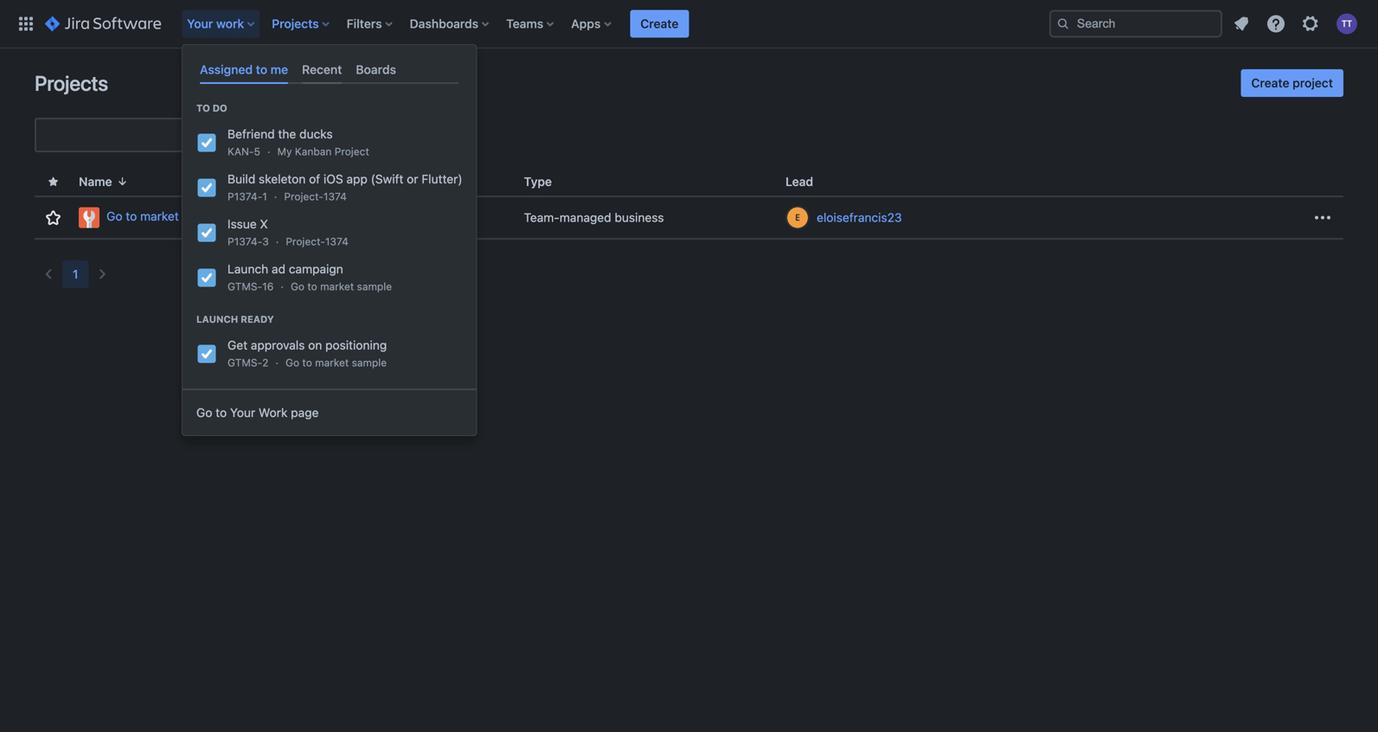 Task type: vqa. For each thing, say whether or not it's contained in the screenshot.
the bottom Description
no



Task type: describe. For each thing, give the bounding box(es) containing it.
search image
[[1057, 17, 1071, 31]]

banner containing your work
[[0, 0, 1379, 48]]

16
[[262, 281, 274, 293]]

flutter)
[[422, 172, 463, 186]]

business
[[615, 210, 664, 225]]

1 horizontal spatial 1
[[262, 191, 267, 203]]

teams button
[[501, 10, 561, 38]]

launch
[[196, 314, 238, 325]]

3
[[262, 236, 269, 248]]

campaign
[[289, 262, 343, 276]]

to left page
[[216, 406, 227, 420]]

managed
[[560, 210, 612, 225]]

kan-
[[228, 146, 254, 158]]

project
[[335, 146, 369, 158]]

approvals
[[251, 338, 305, 352]]

type
[[524, 174, 552, 189]]

to down get approvals on positioning at the left top of the page
[[302, 357, 312, 369]]

recent
[[302, 62, 342, 77]]

ad
[[272, 262, 286, 276]]

key
[[367, 174, 388, 189]]

the
[[278, 127, 296, 141]]

tab list containing assigned to me
[[193, 55, 466, 84]]

assigned
[[200, 62, 253, 77]]

previous image
[[38, 264, 59, 285]]

boards
[[356, 62, 396, 77]]

1 horizontal spatial your
[[230, 406, 255, 420]]

team-
[[524, 210, 560, 225]]

issue
[[228, 217, 257, 231]]

get approvals on positioning
[[228, 338, 387, 352]]

to down name button
[[126, 209, 137, 223]]

eloisefrancis23 link
[[817, 209, 902, 226]]

apps
[[571, 16, 601, 31]]

go to market sample for get approvals on positioning
[[286, 357, 387, 369]]

eloisefrancis23
[[817, 210, 902, 225]]

page
[[291, 406, 319, 420]]

appswitcher icon image
[[16, 13, 36, 34]]

settings image
[[1301, 13, 1322, 34]]

project-1374 for skeleton
[[284, 191, 347, 203]]

go to market sample link
[[79, 207, 353, 228]]

befriend the ducks
[[228, 127, 333, 141]]

to inside tab list
[[256, 62, 268, 77]]

Search field
[[1050, 10, 1223, 38]]

project
[[1293, 76, 1334, 90]]

your work
[[187, 16, 244, 31]]

filters
[[347, 16, 382, 31]]

notifications image
[[1232, 13, 1252, 34]]

build skeleton of ios app (swift or flutter)
[[228, 172, 463, 186]]

skeleton
[[259, 172, 306, 186]]

more image
[[1313, 207, 1334, 228]]

name
[[79, 174, 112, 189]]

1374 for x
[[325, 236, 349, 248]]

gtms-2
[[228, 357, 269, 369]]

project-1374 for x
[[286, 236, 349, 248]]

management
[[305, 129, 368, 141]]

x
[[260, 217, 268, 231]]

create project
[[1252, 76, 1334, 90]]

next image
[[92, 264, 113, 285]]

(swift
[[371, 172, 404, 186]]

create button
[[630, 10, 689, 38]]

p1374- for issue
[[228, 236, 262, 248]]

go to market sample for launch ad campaign
[[291, 281, 392, 293]]

create project button
[[1242, 69, 1344, 97]]

positioning
[[326, 338, 387, 352]]

to do
[[196, 103, 227, 114]]

lead
[[786, 174, 814, 189]]



Task type: locate. For each thing, give the bounding box(es) containing it.
1 left next icon
[[73, 267, 78, 281]]

lead button
[[779, 172, 834, 192]]

on
[[308, 338, 322, 352]]

0 horizontal spatial your
[[187, 16, 213, 31]]

me
[[271, 62, 288, 77]]

projects inside dropdown button
[[272, 16, 319, 31]]

primary element
[[10, 0, 1050, 48]]

project- up campaign
[[286, 236, 325, 248]]

do
[[213, 103, 227, 114]]

sample left issue
[[182, 209, 222, 223]]

project- for x
[[286, 236, 325, 248]]

to
[[256, 62, 268, 77], [196, 103, 210, 114], [126, 209, 137, 223], [308, 281, 317, 293], [302, 357, 312, 369], [216, 406, 227, 420]]

1 vertical spatial 1
[[73, 267, 78, 281]]

kanban
[[295, 146, 332, 158]]

create
[[641, 16, 679, 31], [1252, 76, 1290, 90]]

team-managed business
[[524, 210, 664, 225]]

1 vertical spatial work
[[259, 406, 288, 420]]

app
[[347, 172, 368, 186]]

0 vertical spatial go to market sample
[[107, 209, 222, 223]]

5
[[254, 146, 261, 158]]

p1374- down "build"
[[228, 191, 262, 203]]

ducks
[[300, 127, 333, 141]]

2 gtms- from the top
[[228, 357, 262, 369]]

0 vertical spatial work
[[277, 129, 302, 141]]

apps button
[[566, 10, 618, 38]]

market down campaign
[[320, 281, 354, 293]]

project- for skeleton
[[284, 191, 324, 203]]

filters button
[[342, 10, 399, 38]]

market
[[140, 209, 179, 223], [320, 281, 354, 293], [315, 357, 349, 369]]

gtms- down launch
[[228, 281, 262, 293]]

tab list
[[193, 55, 466, 84]]

None text field
[[36, 123, 206, 147]]

issue x
[[228, 217, 268, 231]]

1 vertical spatial go to market sample
[[291, 281, 392, 293]]

go to market sample down campaign
[[291, 281, 392, 293]]

befriend
[[228, 127, 275, 141]]

projects button
[[267, 10, 336, 38]]

p1374-1
[[228, 191, 267, 203]]

ready
[[241, 314, 274, 325]]

0 vertical spatial market
[[140, 209, 179, 223]]

create for create project
[[1252, 76, 1290, 90]]

work
[[216, 16, 244, 31]]

projects down the appswitcher icon
[[35, 71, 108, 95]]

1374 down ios
[[324, 191, 347, 203]]

1 button
[[62, 261, 89, 288]]

create left project
[[1252, 76, 1290, 90]]

go to market sample down positioning on the left
[[286, 357, 387, 369]]

star go to market sample image
[[43, 207, 64, 228]]

create right apps dropdown button
[[641, 16, 679, 31]]

0 vertical spatial gtms-
[[228, 281, 262, 293]]

market down the on
[[315, 357, 349, 369]]

project-
[[284, 191, 324, 203], [286, 236, 325, 248]]

1 vertical spatial sample
[[357, 281, 392, 293]]

gtms- for get
[[228, 357, 262, 369]]

1 down skeleton
[[262, 191, 267, 203]]

gtms- for launch
[[228, 281, 262, 293]]

your inside dropdown button
[[187, 16, 213, 31]]

0 vertical spatial p1374-
[[228, 191, 262, 203]]

1 vertical spatial project-1374
[[286, 236, 349, 248]]

get
[[228, 338, 248, 352]]

p1374- for build
[[228, 191, 262, 203]]

key button
[[360, 172, 409, 192]]

kan-5
[[228, 146, 261, 158]]

project-1374 up campaign
[[286, 236, 349, 248]]

go inside go to market sample link
[[107, 209, 123, 223]]

1374
[[324, 191, 347, 203], [325, 236, 349, 248]]

sample for launch ad campaign
[[357, 281, 392, 293]]

go inside go to your work page link
[[196, 406, 212, 420]]

go to your work page link
[[183, 396, 477, 430]]

0 horizontal spatial create
[[641, 16, 679, 31]]

help image
[[1266, 13, 1287, 34]]

create for create
[[641, 16, 679, 31]]

1 vertical spatial market
[[320, 281, 354, 293]]

project-1374
[[284, 191, 347, 203], [286, 236, 349, 248]]

0 vertical spatial projects
[[272, 16, 319, 31]]

go to your work page
[[196, 406, 319, 420]]

my
[[277, 146, 292, 158]]

my kanban project
[[277, 146, 369, 158]]

or
[[407, 172, 419, 186]]

sample
[[182, 209, 222, 223], [357, 281, 392, 293], [352, 357, 387, 369]]

2 p1374- from the top
[[228, 236, 262, 248]]

work
[[277, 129, 302, 141], [259, 406, 288, 420]]

0 vertical spatial project-
[[284, 191, 324, 203]]

1 vertical spatial 1374
[[325, 236, 349, 248]]

launch ad campaign
[[228, 262, 343, 276]]

go to market sample down name button
[[107, 209, 222, 223]]

jira
[[256, 129, 274, 141]]

1 vertical spatial create
[[1252, 76, 1290, 90]]

market for launch ad campaign
[[320, 281, 354, 293]]

to left me
[[256, 62, 268, 77]]

sample down positioning on the left
[[352, 357, 387, 369]]

1 vertical spatial p1374-
[[228, 236, 262, 248]]

your profile and settings image
[[1337, 13, 1358, 34]]

projects
[[272, 16, 319, 31], [35, 71, 108, 95]]

0 vertical spatial create
[[641, 16, 679, 31]]

1 p1374- from the top
[[228, 191, 262, 203]]

0 vertical spatial 1374
[[324, 191, 347, 203]]

sample inside go to market sample link
[[182, 209, 222, 223]]

1374 up campaign
[[325, 236, 349, 248]]

of
[[309, 172, 320, 186]]

assigned to me
[[200, 62, 288, 77]]

dashboards button
[[405, 10, 496, 38]]

2
[[262, 357, 269, 369]]

name button
[[72, 172, 136, 192]]

market for get approvals on positioning
[[315, 357, 349, 369]]

teams
[[506, 16, 544, 31]]

0 vertical spatial your
[[187, 16, 213, 31]]

banner
[[0, 0, 1379, 48]]

p1374- down issue
[[228, 236, 262, 248]]

0 horizontal spatial 1
[[73, 267, 78, 281]]

2 vertical spatial go to market sample
[[286, 357, 387, 369]]

2 vertical spatial market
[[315, 357, 349, 369]]

dashboards
[[410, 16, 479, 31]]

your left work
[[187, 16, 213, 31]]

sample for get approvals on positioning
[[352, 357, 387, 369]]

to down campaign
[[308, 281, 317, 293]]

build
[[228, 172, 256, 186]]

1 gtms- from the top
[[228, 281, 262, 293]]

market left issue
[[140, 209, 179, 223]]

1 vertical spatial your
[[230, 406, 255, 420]]

work left page
[[259, 406, 288, 420]]

1 vertical spatial projects
[[35, 71, 108, 95]]

gtms-
[[228, 281, 262, 293], [228, 357, 262, 369]]

launch ready
[[196, 314, 274, 325]]

1
[[262, 191, 267, 203], [73, 267, 78, 281]]

jira software image
[[45, 13, 161, 34], [45, 13, 161, 34]]

1374 for skeleton
[[324, 191, 347, 203]]

0 vertical spatial project-1374
[[284, 191, 347, 203]]

go
[[107, 209, 123, 223], [291, 281, 305, 293], [286, 357, 300, 369], [196, 406, 212, 420]]

ios
[[324, 172, 343, 186]]

1 inside button
[[73, 267, 78, 281]]

project-1374 down of
[[284, 191, 347, 203]]

0 vertical spatial sample
[[182, 209, 222, 223]]

project- down of
[[284, 191, 324, 203]]

launch
[[228, 262, 268, 276]]

sample up positioning on the left
[[357, 281, 392, 293]]

create inside primary element
[[641, 16, 679, 31]]

1 vertical spatial project-
[[286, 236, 325, 248]]

go to market sample
[[107, 209, 222, 223], [291, 281, 392, 293], [286, 357, 387, 369]]

your work button
[[182, 10, 262, 38]]

0 horizontal spatial projects
[[35, 71, 108, 95]]

your down gtms-2
[[230, 406, 255, 420]]

p1374-
[[228, 191, 262, 203], [228, 236, 262, 248]]

gtms-16
[[228, 281, 274, 293]]

work up my
[[277, 129, 302, 141]]

jira work management
[[256, 129, 368, 141]]

2 vertical spatial sample
[[352, 357, 387, 369]]

your
[[187, 16, 213, 31], [230, 406, 255, 420]]

1 vertical spatial gtms-
[[228, 357, 262, 369]]

1 horizontal spatial create
[[1252, 76, 1290, 90]]

1 horizontal spatial projects
[[272, 16, 319, 31]]

0 vertical spatial 1
[[262, 191, 267, 203]]

projects up me
[[272, 16, 319, 31]]

p1374-3
[[228, 236, 269, 248]]

to left do
[[196, 103, 210, 114]]

gtms- down get
[[228, 357, 262, 369]]



